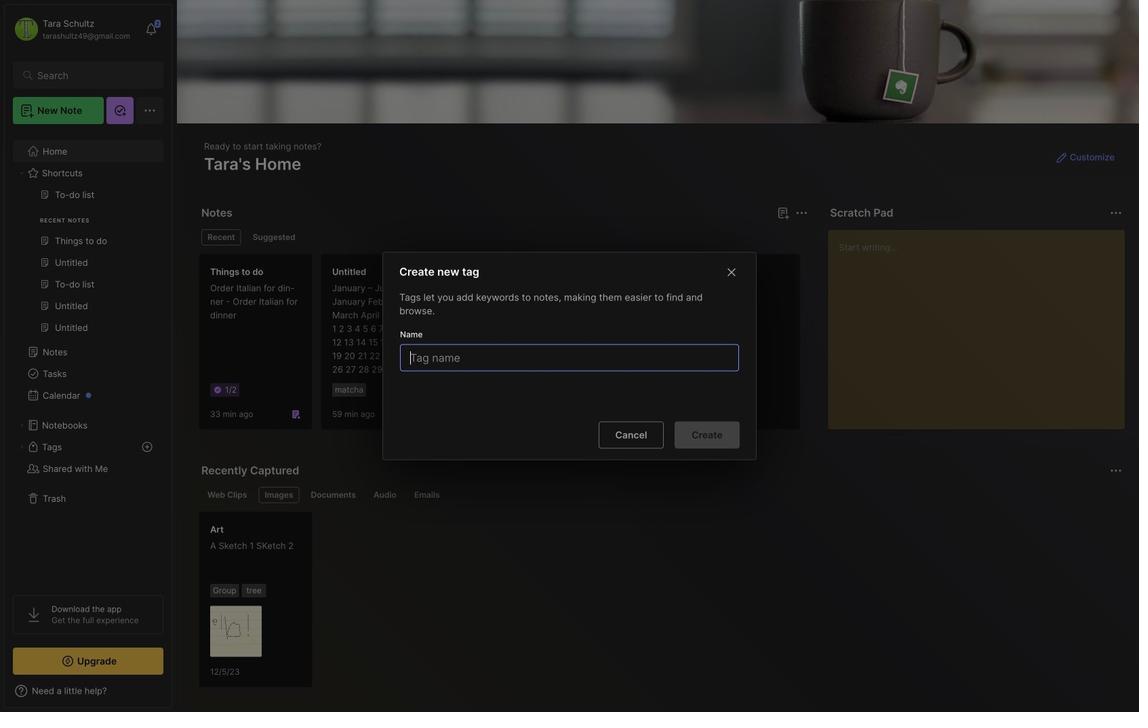 Task type: locate. For each thing, give the bounding box(es) containing it.
1 tab list from the top
[[202, 229, 806, 246]]

None search field
[[37, 67, 146, 83]]

expand notebooks image
[[18, 421, 26, 429]]

tree inside the main element
[[5, 132, 172, 583]]

tree
[[5, 132, 172, 583]]

close image
[[724, 264, 740, 281]]

Search text field
[[37, 69, 146, 82]]

thumbnail image
[[210, 606, 262, 657]]

0 vertical spatial tab list
[[202, 229, 806, 246]]

1 vertical spatial tab list
[[202, 487, 1121, 503]]

row group
[[199, 254, 1140, 438]]

main element
[[0, 0, 176, 712]]

group
[[13, 184, 163, 347]]

2 tab list from the top
[[202, 487, 1121, 503]]

tab list
[[202, 229, 806, 246], [202, 487, 1121, 503]]

Start writing… text field
[[839, 230, 1125, 419]]

tab
[[202, 229, 241, 246], [247, 229, 302, 246], [202, 487, 253, 503], [259, 487, 300, 503], [305, 487, 362, 503], [368, 487, 403, 503], [408, 487, 446, 503]]



Task type: vqa. For each thing, say whether or not it's contained in the screenshot.
them
no



Task type: describe. For each thing, give the bounding box(es) containing it.
expand tags image
[[18, 443, 26, 451]]

Tag name text field
[[409, 345, 733, 371]]

group inside the main element
[[13, 184, 163, 347]]

none search field inside the main element
[[37, 67, 146, 83]]



